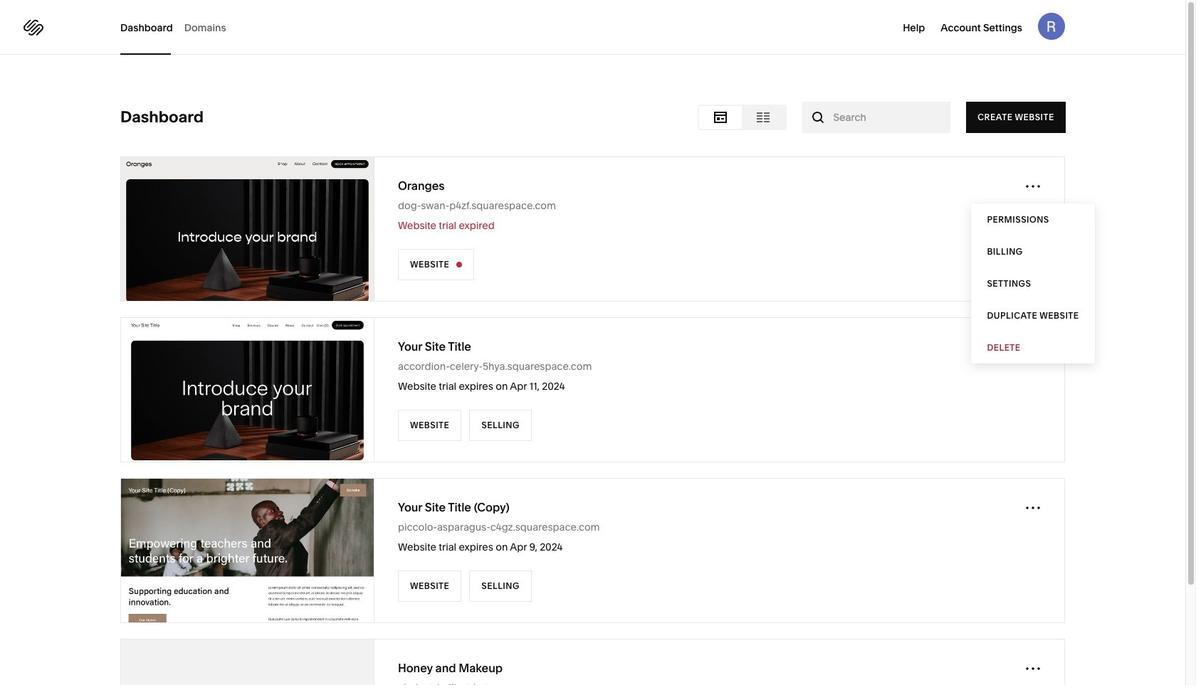 Task type: describe. For each thing, give the bounding box(es) containing it.
1 vertical spatial tab list
[[699, 106, 785, 129]]

0 horizontal spatial tab list
[[120, 0, 238, 55]]



Task type: vqa. For each thing, say whether or not it's contained in the screenshot.
the rightmost the Help link
no



Task type: locate. For each thing, give the bounding box(es) containing it.
menu
[[972, 204, 1095, 364]]

Search field
[[834, 110, 919, 125]]

0 vertical spatial tab list
[[120, 0, 238, 55]]

tab list
[[120, 0, 238, 55], [699, 106, 785, 129]]

1 horizontal spatial tab list
[[699, 106, 785, 129]]



